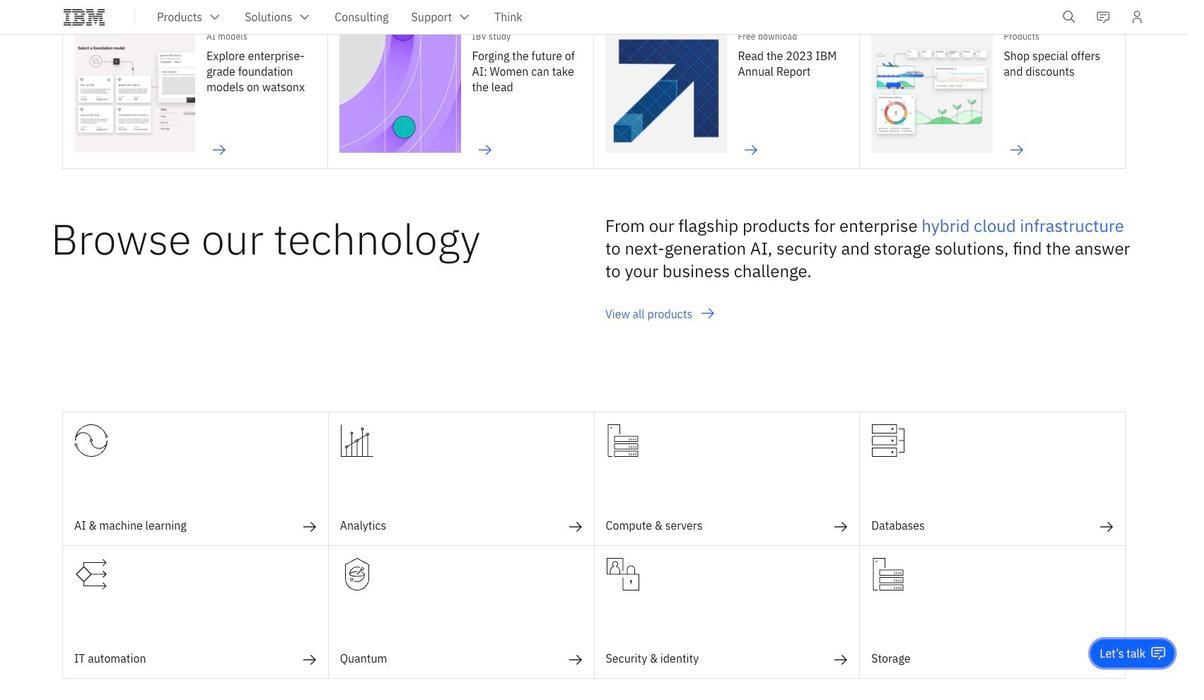 Task type: locate. For each thing, give the bounding box(es) containing it.
let's talk element
[[1101, 646, 1146, 662]]



